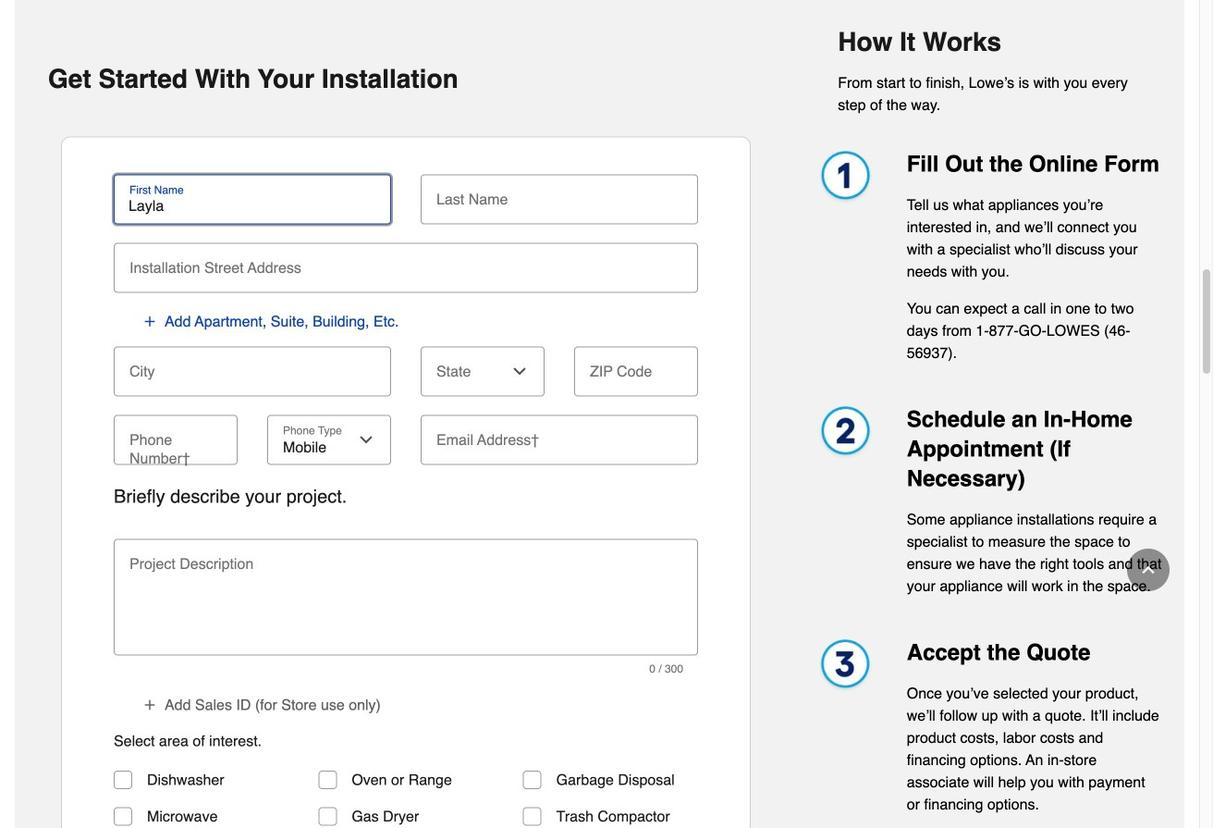 Task type: vqa. For each thing, say whether or not it's contained in the screenshot.
LastName text box
yes



Task type: locate. For each thing, give the bounding box(es) containing it.
zipcode text field
[[582, 346, 691, 387]]

emailAddress text field
[[428, 415, 691, 456]]

scroll to top element
[[1128, 549, 1170, 591]]

projectDescription text field
[[121, 565, 691, 646]]

an icon of a number two. image
[[812, 405, 878, 463]]

plus image
[[142, 314, 157, 329]]

plus image
[[142, 697, 157, 712]]

city text field
[[121, 346, 384, 387]]



Task type: describe. For each thing, give the bounding box(es) containing it.
an icon of a number one. image
[[812, 149, 878, 207]]

an icon of a number three. image
[[812, 638, 878, 696]]

phoneNumber text field
[[121, 415, 230, 456]]

address1 text field
[[121, 243, 691, 283]]

chevron up image
[[1140, 561, 1158, 579]]

LastName text field
[[428, 174, 691, 215]]

FirstName text field
[[121, 196, 384, 215]]



